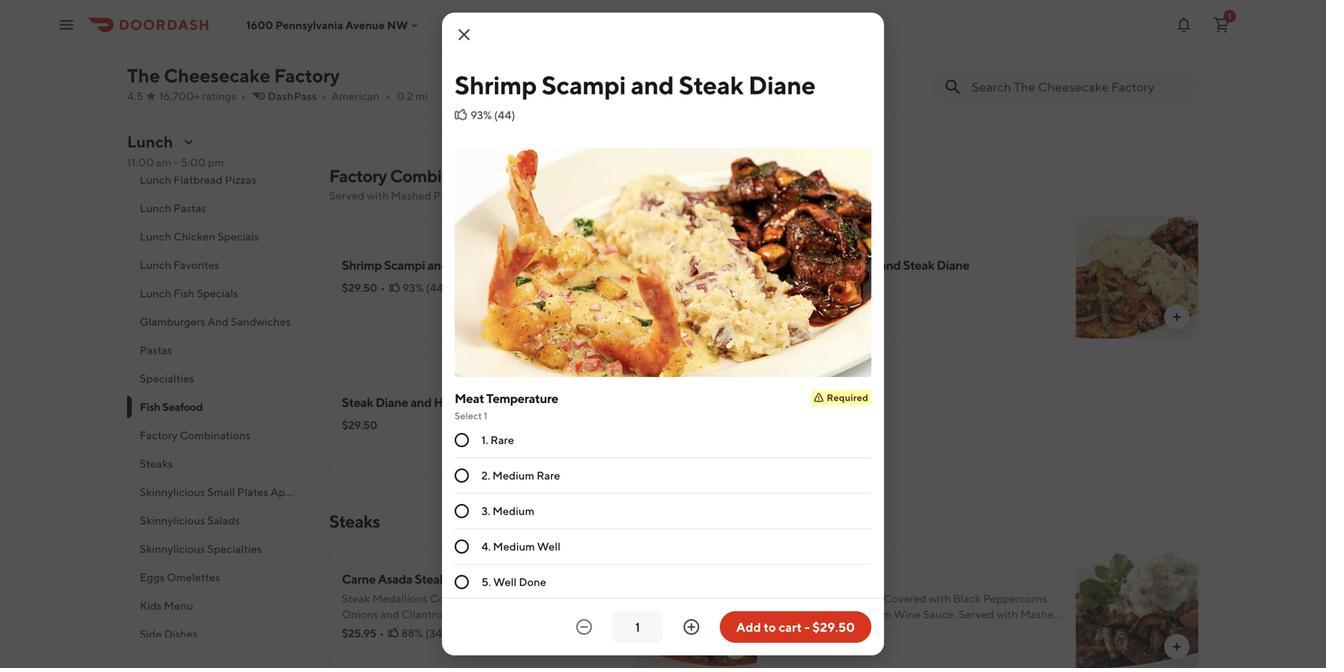 Task type: locate. For each thing, give the bounding box(es) containing it.
fish
[[173, 287, 195, 300], [140, 401, 160, 414]]

0 vertical spatial specialties
[[140, 372, 194, 385]]

0 vertical spatial 1
[[1228, 11, 1231, 21]]

mushroom
[[837, 608, 891, 621]]

medium right 2.
[[493, 469, 534, 482]]

1600 pennsylvania avenue nw button
[[246, 18, 421, 31]]

fish down the lunch favorites
[[173, 287, 195, 300]]

2 vertical spatial medium
[[493, 540, 535, 553]]

medallions inside carne asada steak steak medallions covered with sauteed peppers, onions and cilantro.  served with creamy ranchero sauce, fresh corn and white rice
[[372, 592, 428, 605]]

skinnylicious small plates appetizers
[[140, 486, 325, 499]]

factory inside factory combinations served with mashed potatoes
[[329, 166, 387, 186]]

tuna*
[[405, 34, 436, 49]]

3. Medium radio
[[455, 504, 469, 519]]

shrimp up "$29.50 •"
[[342, 258, 382, 273]]

1 down crusted
[[484, 410, 487, 422]]

88% (34)
[[401, 627, 446, 640]]

madeira
[[832, 258, 878, 273]]

0 vertical spatial combinations
[[390, 166, 498, 186]]

combinations for factory combinations served with mashed potatoes
[[390, 166, 498, 186]]

0 vertical spatial scampi
[[542, 70, 626, 100]]

1 vertical spatial well
[[493, 576, 517, 589]]

0 horizontal spatial mashed
[[391, 189, 431, 202]]

(44) right "$29.50 •"
[[426, 281, 447, 294]]

skinnylicious up skinnylicious specialties
[[140, 514, 205, 527]]

1 horizontal spatial scampi
[[542, 70, 626, 100]]

scampi for 93% (44)
[[542, 70, 626, 100]]

scampi inside dialog
[[542, 70, 626, 100]]

medium right 3.
[[493, 505, 535, 518]]

specials down lunch favorites button
[[197, 287, 238, 300]]

grilled
[[851, 624, 886, 637]]

dashpass
[[268, 90, 317, 103]]

1 vertical spatial 93%
[[402, 281, 424, 294]]

• for dashpass •
[[322, 90, 326, 103]]

lunch flatbread pizzas
[[140, 173, 256, 186]]

2 medallions from the left
[[783, 592, 838, 605]]

0 vertical spatial (44)
[[494, 109, 515, 122]]

0 vertical spatial mashed
[[391, 189, 431, 202]]

small
[[207, 486, 235, 499]]

93% right "$29.50 •"
[[402, 281, 424, 294]]

and
[[207, 315, 229, 328]]

steak diane image
[[1076, 546, 1199, 669]]

glamburgers and sandwiches button
[[127, 308, 310, 336]]

0 horizontal spatial 93%
[[402, 281, 424, 294]]

scampi for •
[[384, 258, 425, 273]]

combinations inside button
[[180, 429, 250, 442]]

specials inside button
[[197, 287, 238, 300]]

1 button
[[1206, 9, 1238, 41]]

fresh left the corn
[[377, 624, 406, 637]]

covered down 5. well done option
[[430, 592, 473, 605]]

steaks down the factory combinations
[[140, 457, 173, 470]]

decrease quantity by 1 image
[[575, 618, 594, 637]]

specialties up fish seafood at the left bottom of the page
[[140, 372, 194, 385]]

1 vertical spatial combinations
[[180, 429, 250, 442]]

kids menu
[[140, 600, 193, 613]]

ahi
[[383, 34, 402, 49]]

and inside dialog
[[631, 70, 674, 100]]

specials inside button
[[218, 230, 259, 243]]

• for american • 0.2 mi
[[386, 90, 390, 103]]

0 vertical spatial skinnylicious
[[140, 486, 205, 499]]

shrimp down garnished
[[455, 70, 537, 100]]

5. Well Done radio
[[455, 575, 469, 590]]

0 horizontal spatial fresh
[[377, 624, 406, 637]]

1 horizontal spatial combinations
[[390, 166, 498, 186]]

and
[[501, 70, 520, 83], [631, 70, 674, 100], [427, 258, 448, 273], [880, 258, 901, 273], [410, 395, 432, 410], [380, 608, 399, 621], [783, 608, 802, 621], [435, 624, 454, 637], [830, 624, 849, 637]]

1 vertical spatial medium
[[493, 505, 535, 518]]

85% (7)
[[843, 627, 880, 640]]

$29.50
[[342, 281, 377, 294], [783, 281, 818, 294], [342, 419, 377, 432], [812, 620, 855, 635]]

88%
[[401, 627, 423, 640]]

onions down wine at the right of the page
[[888, 624, 924, 637]]

1 vertical spatial mashed
[[1020, 608, 1061, 621]]

1 horizontal spatial potatoes
[[783, 624, 828, 637]]

served
[[342, 54, 377, 67], [329, 189, 365, 202], [447, 608, 482, 621], [959, 608, 994, 621]]

with inside factory combinations served with mashed potatoes
[[367, 189, 389, 202]]

0 horizontal spatial combinations
[[180, 429, 250, 442]]

skinnylicious salads button
[[127, 507, 310, 535]]

93% (44)
[[470, 109, 515, 122], [402, 281, 447, 294]]

to
[[764, 620, 776, 635]]

cilantro.
[[401, 608, 445, 621]]

0 vertical spatial 93% (44)
[[470, 109, 515, 122]]

3 skinnylicious from the top
[[140, 543, 205, 556]]

0 vertical spatial steaks
[[140, 457, 173, 470]]

0 vertical spatial chicken
[[173, 230, 215, 243]]

add item to cart image
[[729, 311, 742, 324], [1171, 311, 1183, 324], [729, 448, 742, 461], [1171, 641, 1183, 654]]

rice right white
[[490, 624, 512, 637]]

0 horizontal spatial pastas
[[140, 344, 172, 357]]

1 horizontal spatial well
[[537, 540, 561, 553]]

white
[[456, 624, 488, 637]]

covered inside medallions of steak covered with black peppercorns and a rich mushroom wine sauce. served with mashed potatoes and grilled onions
[[883, 592, 927, 605]]

skinnylicious inside button
[[140, 543, 205, 556]]

$26.95
[[342, 89, 376, 102]]

(44) down cilantro
[[494, 109, 515, 122]]

1 vertical spatial onions
[[888, 624, 924, 637]]

shrimp scampi and steak diane inside shrimp scampi and steak diane dialog
[[455, 70, 816, 100]]

1 vertical spatial factory
[[329, 166, 387, 186]]

1 inside meat temperature select 1
[[484, 410, 487, 422]]

1 horizontal spatial 93% (44)
[[470, 109, 515, 122]]

2 skinnylicious from the top
[[140, 514, 205, 527]]

1 horizontal spatial rare
[[537, 469, 560, 482]]

onions
[[342, 608, 378, 621], [888, 624, 924, 637]]

medium for 2.
[[493, 469, 534, 482]]

1 horizontal spatial onions
[[888, 624, 924, 637]]

medallions up 'a'
[[783, 592, 838, 605]]

scampi
[[542, 70, 626, 100], [384, 258, 425, 273]]

lunch fish specials button
[[127, 279, 310, 308]]

lunch favorites button
[[127, 251, 310, 279]]

0 vertical spatial rice
[[469, 54, 491, 67]]

0 horizontal spatial fish
[[140, 401, 160, 414]]

factory for factory combinations
[[140, 429, 178, 442]]

pastas down glamburgers on the top of the page
[[140, 344, 172, 357]]

rice up cilantro
[[469, 54, 491, 67]]

with
[[379, 54, 401, 67], [548, 54, 570, 67], [367, 189, 389, 202], [475, 592, 497, 605], [929, 592, 951, 605], [485, 608, 507, 621], [996, 608, 1018, 621]]

$28.95
[[783, 627, 817, 640]]

1 vertical spatial steaks
[[329, 512, 380, 532]]

0 horizontal spatial scampi
[[384, 258, 425, 273]]

scampi up "$29.50 •"
[[384, 258, 425, 273]]

medium right 4.
[[493, 540, 535, 553]]

lunch
[[127, 133, 173, 151], [140, 173, 171, 186], [140, 202, 171, 215], [140, 230, 171, 243], [140, 259, 171, 272], [140, 287, 171, 300]]

skinnylicious up eggs omelettes on the left bottom of page
[[140, 543, 205, 556]]

1 vertical spatial potatoes
[[783, 624, 828, 637]]

1.
[[482, 434, 488, 447]]

sprouts,
[[370, 70, 412, 83]]

specialties
[[140, 372, 194, 385], [207, 543, 262, 556]]

0 horizontal spatial onions
[[342, 608, 378, 621]]

93% down cilantro
[[470, 109, 492, 122]]

steaks button
[[127, 450, 310, 478]]

fresh up aioli
[[572, 54, 600, 67]]

dishes
[[164, 628, 198, 641]]

3.
[[482, 505, 490, 518]]

0 horizontal spatial covered
[[430, 592, 473, 605]]

medallions
[[372, 592, 428, 605], [783, 592, 838, 605]]

pastas
[[173, 202, 206, 215], [140, 344, 172, 357]]

skinnylicious inside "button"
[[140, 486, 205, 499]]

lunch inside button
[[140, 173, 171, 186]]

lunch for lunch fish specials
[[140, 287, 171, 300]]

skinnylicious inside button
[[140, 514, 205, 527]]

0 horizontal spatial shrimp
[[342, 258, 382, 273]]

onions up the sauce,
[[342, 608, 378, 621]]

0 vertical spatial potatoes
[[433, 189, 479, 202]]

specialties down salads
[[207, 543, 262, 556]]

• for $25.95 •
[[379, 627, 384, 640]]

0 horizontal spatial 93% (44)
[[402, 281, 447, 294]]

0 vertical spatial specials
[[218, 230, 259, 243]]

1 horizontal spatial pastas
[[173, 202, 206, 215]]

specials for lunch chicken specials
[[218, 230, 259, 243]]

1 vertical spatial shrimp
[[342, 258, 382, 273]]

1 vertical spatial specialties
[[207, 543, 262, 556]]

rice inside seared ahi tuna* served with ginger fried rice garnished with fresh bean sprouts, sesame, cilantro and sriracha aioli
[[469, 54, 491, 67]]

1 vertical spatial rice
[[490, 624, 512, 637]]

1 vertical spatial skinnylicious
[[140, 514, 205, 527]]

lunch inside 'button'
[[140, 202, 171, 215]]

omelettes
[[167, 571, 220, 584]]

1 vertical spatial 1
[[484, 410, 487, 422]]

93% (44) inside shrimp scampi and steak diane dialog
[[470, 109, 515, 122]]

am
[[156, 156, 171, 169]]

2.
[[482, 469, 490, 482]]

0 vertical spatial shrimp
[[455, 70, 537, 100]]

0 vertical spatial rare
[[491, 434, 514, 447]]

steaks up carne
[[329, 512, 380, 532]]

skinnylicious up skinnylicious salads
[[140, 486, 205, 499]]

chicken left madeira
[[783, 258, 829, 273]]

combinations
[[390, 166, 498, 186], [180, 429, 250, 442]]

0 horizontal spatial chicken
[[173, 230, 215, 243]]

0 horizontal spatial -
[[174, 156, 178, 169]]

1 medallions from the left
[[372, 592, 428, 605]]

1 horizontal spatial chicken
[[783, 258, 829, 273]]

pizzas
[[225, 173, 256, 186]]

1 vertical spatial chicken
[[783, 258, 829, 273]]

factory for factory combinations served with mashed potatoes
[[329, 166, 387, 186]]

add item to cart image for shrimp scampi and steak diane
[[729, 311, 742, 324]]

onions inside carne asada steak steak medallions covered with sauteed peppers, onions and cilantro.  served with creamy ranchero sauce, fresh corn and white rice
[[342, 608, 378, 621]]

pastas down lunch flatbread pizzas
[[173, 202, 206, 215]]

shrimp for 93% (44)
[[455, 70, 537, 100]]

glamburgers and sandwiches
[[140, 315, 291, 328]]

lunch for lunch chicken specials
[[140, 230, 171, 243]]

rare right 1.
[[491, 434, 514, 447]]

4.5
[[127, 90, 143, 103]]

1 vertical spatial (44)
[[426, 281, 447, 294]]

1 horizontal spatial fish
[[173, 287, 195, 300]]

1 horizontal spatial 93%
[[470, 109, 492, 122]]

well up done
[[537, 540, 561, 553]]

potatoes inside factory combinations served with mashed potatoes
[[433, 189, 479, 202]]

1 horizontal spatial specialties
[[207, 543, 262, 556]]

side dishes button
[[127, 620, 310, 649]]

scampi down garnished
[[542, 70, 626, 100]]

fresh inside seared ahi tuna* served with ginger fried rice garnished with fresh bean sprouts, sesame, cilantro and sriracha aioli
[[572, 54, 600, 67]]

1 vertical spatial pastas
[[140, 344, 172, 357]]

1 horizontal spatial -
[[804, 620, 810, 635]]

93% (44) down cilantro
[[470, 109, 515, 122]]

steak inside medallions of steak covered with black peppercorns and a rich mushroom wine sauce. served with mashed potatoes and grilled onions
[[853, 592, 881, 605]]

rice inside carne asada steak steak medallions covered with sauteed peppers, onions and cilantro.  served with creamy ranchero sauce, fresh corn and white rice
[[490, 624, 512, 637]]

3. medium
[[482, 505, 535, 518]]

2 vertical spatial factory
[[140, 429, 178, 442]]

shrimp scampi and steak diane image
[[635, 216, 758, 339]]

1 horizontal spatial shrimp
[[455, 70, 537, 100]]

1 horizontal spatial mashed
[[1020, 608, 1061, 621]]

0 vertical spatial fish
[[173, 287, 195, 300]]

1 vertical spatial scampi
[[384, 258, 425, 273]]

cilantro
[[458, 70, 498, 83]]

1 horizontal spatial 1
[[1228, 11, 1231, 21]]

4. Medium Well radio
[[455, 540, 469, 554]]

(7)
[[867, 627, 880, 640]]

0 vertical spatial fresh
[[572, 54, 600, 67]]

1 vertical spatial -
[[804, 620, 810, 635]]

1 horizontal spatial steaks
[[329, 512, 380, 532]]

shrimp inside dialog
[[455, 70, 537, 100]]

temperature
[[486, 391, 558, 406]]

medallions of steak covered with black peppercorns and a rich mushroom wine sauce. served with mashed potatoes and grilled onions
[[783, 592, 1061, 637]]

specials down lunch pastas 'button'
[[218, 230, 259, 243]]

1 horizontal spatial covered
[[883, 592, 927, 605]]

nw
[[387, 18, 408, 31]]

mi
[[416, 90, 428, 103]]

1 vertical spatial shrimp scampi and steak diane
[[342, 258, 517, 273]]

0 horizontal spatial rare
[[491, 434, 514, 447]]

(10)
[[427, 89, 446, 102]]

fish left "seafood"
[[140, 401, 160, 414]]

seared
[[342, 34, 381, 49]]

1 vertical spatial 93% (44)
[[402, 281, 447, 294]]

factory
[[274, 64, 340, 87], [329, 166, 387, 186], [140, 429, 178, 442]]

covered inside carne asada steak steak medallions covered with sauteed peppers, onions and cilantro.  served with creamy ranchero sauce, fresh corn and white rice
[[430, 592, 473, 605]]

$28.95 •
[[783, 627, 825, 640]]

1 skinnylicious from the top
[[140, 486, 205, 499]]

plates
[[237, 486, 268, 499]]

1. rare
[[482, 434, 514, 447]]

add item to cart image
[[729, 641, 742, 654]]

served inside medallions of steak covered with black peppercorns and a rich mushroom wine sauce. served with mashed potatoes and grilled onions
[[959, 608, 994, 621]]

lunch inside button
[[140, 287, 171, 300]]

chicken up favorites
[[173, 230, 215, 243]]

potatoes inside medallions of steak covered with black peppercorns and a rich mushroom wine sauce. served with mashed potatoes and grilled onions
[[783, 624, 828, 637]]

kids menu button
[[127, 592, 310, 620]]

2 covered from the left
[[883, 592, 927, 605]]

rare right 2.
[[537, 469, 560, 482]]

1 vertical spatial fish
[[140, 401, 160, 414]]

1 inside 1 button
[[1228, 11, 1231, 21]]

2 vertical spatial skinnylicious
[[140, 543, 205, 556]]

seared ahi tuna* served with ginger fried rice garnished with fresh bean sprouts, sesame, cilantro and sriracha aioli
[[342, 34, 600, 83]]

0 vertical spatial medium
[[493, 469, 534, 482]]

steak diane and herb crusted salmon image
[[635, 354, 758, 477]]

1 right notification bell "image"
[[1228, 11, 1231, 21]]

0 vertical spatial onions
[[342, 608, 378, 621]]

93% (44) right "$29.50 •"
[[402, 281, 447, 294]]

1 horizontal spatial medallions
[[783, 592, 838, 605]]

0 vertical spatial shrimp scampi and steak diane
[[455, 70, 816, 100]]

0 horizontal spatial medallions
[[372, 592, 428, 605]]

steaks
[[140, 457, 173, 470], [329, 512, 380, 532]]

peppers,
[[544, 592, 588, 605]]

seared ahi tuna* image
[[635, 8, 758, 131]]

factory inside factory combinations button
[[140, 429, 178, 442]]

0 vertical spatial factory
[[274, 64, 340, 87]]

chicken madeira and steak diane image
[[1076, 216, 1199, 339]]

covered up wine at the right of the page
[[883, 592, 927, 605]]

steak inside dialog
[[679, 70, 743, 100]]

1. Rare radio
[[455, 433, 469, 448]]

0 horizontal spatial specialties
[[140, 372, 194, 385]]

85%
[[843, 627, 865, 640]]

combinations inside factory combinations served with mashed potatoes
[[390, 166, 498, 186]]

skinnylicious for skinnylicious salads
[[140, 514, 205, 527]]

rare
[[491, 434, 514, 447], [537, 469, 560, 482]]

1 vertical spatial fresh
[[377, 624, 406, 637]]

creamy
[[509, 608, 548, 621]]

open menu image
[[57, 15, 76, 34]]

1 vertical spatial specials
[[197, 287, 238, 300]]

served inside factory combinations served with mashed potatoes
[[329, 189, 365, 202]]

0 vertical spatial 93%
[[470, 109, 492, 122]]

1 horizontal spatial (44)
[[494, 109, 515, 122]]

well right 5.
[[493, 576, 517, 589]]

notification bell image
[[1175, 15, 1194, 34]]

0 horizontal spatial potatoes
[[433, 189, 479, 202]]

1 horizontal spatial fresh
[[572, 54, 600, 67]]

garnished
[[494, 54, 546, 67]]

0 vertical spatial pastas
[[173, 202, 206, 215]]

dashpass •
[[268, 90, 326, 103]]

american
[[331, 90, 380, 103]]

1 covered from the left
[[430, 592, 473, 605]]

0 vertical spatial well
[[537, 540, 561, 553]]

medallions down asada
[[372, 592, 428, 605]]

steak
[[679, 70, 743, 100], [451, 258, 482, 273], [903, 258, 935, 273], [342, 395, 373, 410], [415, 572, 446, 587], [342, 592, 370, 605], [853, 592, 881, 605]]

0 horizontal spatial steaks
[[140, 457, 173, 470]]

0 horizontal spatial 1
[[484, 410, 487, 422]]



Task type: describe. For each thing, give the bounding box(es) containing it.
lunch flatbread pizzas button
[[127, 166, 310, 194]]

factory combinations
[[140, 429, 250, 442]]

add item to cart image for chicken madeira and steak diane
[[1171, 311, 1183, 324]]

fish seafood
[[140, 401, 203, 414]]

1 items, open order cart image
[[1212, 15, 1231, 34]]

80% (10)
[[401, 89, 446, 102]]

meat temperature group
[[455, 390, 871, 601]]

combinations for factory combinations
[[180, 429, 250, 442]]

pastas inside button
[[140, 344, 172, 357]]

flatbread
[[173, 173, 223, 186]]

sauteed
[[499, 592, 541, 605]]

specialties inside button
[[207, 543, 262, 556]]

16,700+ ratings •
[[159, 90, 246, 103]]

add to cart - $29.50
[[736, 620, 855, 635]]

specialties inside button
[[140, 372, 194, 385]]

2. Medium Rare radio
[[455, 469, 469, 483]]

lunch chicken specials button
[[127, 223, 310, 251]]

ranchero
[[550, 608, 599, 621]]

lunch pastas
[[140, 202, 206, 215]]

close shrimp scampi and steak diane image
[[455, 25, 474, 44]]

medallions inside medallions of steak covered with black peppercorns and a rich mushroom wine sauce. served with mashed potatoes and grilled onions
[[783, 592, 838, 605]]

11:00
[[127, 156, 154, 169]]

crusted
[[464, 395, 509, 410]]

shrimp scampi and steak diane for 93% (44)
[[455, 70, 816, 100]]

meat
[[455, 391, 484, 406]]

(44) inside shrimp scampi and steak diane dialog
[[494, 109, 515, 122]]

appetizers
[[270, 486, 325, 499]]

wine
[[894, 608, 921, 621]]

fresh inside carne asada steak steak medallions covered with sauteed peppers, onions and cilantro.  served with creamy ranchero sauce, fresh corn and white rice
[[377, 624, 406, 637]]

pennsylvania
[[275, 18, 343, 31]]

sauce,
[[342, 624, 375, 637]]

peppercorns
[[983, 592, 1047, 605]]

factory combinations served with mashed potatoes
[[329, 166, 498, 202]]

medium for 3.
[[493, 505, 535, 518]]

shrimp for •
[[342, 258, 382, 273]]

lunch fish specials
[[140, 287, 238, 300]]

0 horizontal spatial (44)
[[426, 281, 447, 294]]

fried
[[440, 54, 467, 67]]

Item Search search field
[[972, 78, 1186, 96]]

the
[[127, 64, 160, 87]]

onions inside medallions of steak covered with black peppercorns and a rich mushroom wine sauce. served with mashed potatoes and grilled onions
[[888, 624, 924, 637]]

sandwiches
[[231, 315, 291, 328]]

rich
[[812, 608, 835, 621]]

fish inside button
[[173, 287, 195, 300]]

lunch pastas button
[[127, 194, 310, 223]]

black
[[953, 592, 981, 605]]

sesame,
[[414, 70, 455, 83]]

1 vertical spatial rare
[[537, 469, 560, 482]]

add item to cart image for steak diane and herb crusted salmon
[[729, 448, 742, 461]]

(34)
[[425, 627, 446, 640]]

skinnylicious specialties button
[[127, 535, 310, 564]]

skinnylicious specialties
[[140, 543, 262, 556]]

american • 0.2 mi
[[331, 90, 428, 103]]

• for $26.95 •
[[379, 89, 384, 102]]

0 horizontal spatial well
[[493, 576, 517, 589]]

pastas button
[[127, 336, 310, 365]]

favorites
[[173, 259, 219, 272]]

corn
[[408, 624, 433, 637]]

steaks inside steaks 'button'
[[140, 457, 173, 470]]

specials for lunch fish specials
[[197, 287, 238, 300]]

cheesecake
[[164, 64, 270, 87]]

salmon
[[511, 395, 553, 410]]

carne
[[342, 572, 376, 587]]

mashed inside medallions of steak covered with black peppercorns and a rich mushroom wine sauce. served with mashed potatoes and grilled onions
[[1020, 608, 1061, 621]]

increase quantity by 1 image
[[682, 618, 701, 637]]

diane inside dialog
[[748, 70, 816, 100]]

$29.50 inside button
[[812, 620, 855, 635]]

chicken inside button
[[173, 230, 215, 243]]

select
[[455, 410, 482, 422]]

eggs
[[140, 571, 165, 584]]

bean
[[342, 70, 368, 83]]

cart
[[779, 620, 802, 635]]

Current quantity is 1 number field
[[622, 619, 654, 636]]

93% inside shrimp scampi and steak diane dialog
[[470, 109, 492, 122]]

$29.50 •
[[342, 281, 385, 294]]

of
[[840, 592, 851, 605]]

steak diane and herb crusted salmon
[[342, 395, 553, 410]]

0.2
[[397, 90, 413, 103]]

a
[[804, 608, 810, 621]]

eggs omelettes
[[140, 571, 220, 584]]

mashed inside factory combinations served with mashed potatoes
[[391, 189, 431, 202]]

lunch for lunch
[[127, 133, 173, 151]]

ratings
[[202, 90, 236, 103]]

5.
[[482, 576, 491, 589]]

meat temperature select 1
[[455, 391, 558, 422]]

aioli
[[565, 70, 588, 83]]

skinnylicious for skinnylicious small plates appetizers
[[140, 486, 205, 499]]

shrimp scampi and steak diane for •
[[342, 258, 517, 273]]

skinnylicious small plates appetizers button
[[127, 478, 325, 507]]

done
[[519, 576, 546, 589]]

sauce.
[[923, 608, 956, 621]]

5:00
[[181, 156, 206, 169]]

5. well done
[[482, 576, 546, 589]]

factory combinations button
[[127, 422, 310, 450]]

lunch for lunch favorites
[[140, 259, 171, 272]]

carne asada steak image
[[635, 546, 758, 669]]

served inside carne asada steak steak medallions covered with sauteed peppers, onions and cilantro.  served with creamy ranchero sauce, fresh corn and white rice
[[447, 608, 482, 621]]

lunch for lunch pastas
[[140, 202, 171, 215]]

- inside button
[[804, 620, 810, 635]]

side
[[140, 628, 162, 641]]

lunch chicken specials
[[140, 230, 259, 243]]

sriracha
[[522, 70, 563, 83]]

specialties button
[[127, 365, 310, 393]]

1600
[[246, 18, 273, 31]]

4.
[[482, 540, 491, 553]]

lunch for lunch flatbread pizzas
[[140, 173, 171, 186]]

medium for 4.
[[493, 540, 535, 553]]

served inside seared ahi tuna* served with ginger fried rice garnished with fresh bean sprouts, sesame, cilantro and sriracha aioli
[[342, 54, 377, 67]]

$26.95 •
[[342, 89, 384, 102]]

the cheesecake factory
[[127, 64, 340, 87]]

0 vertical spatial -
[[174, 156, 178, 169]]

side dishes
[[140, 628, 198, 641]]

seafood
[[162, 401, 203, 414]]

shrimp scampi and steak diane dialog
[[442, 13, 884, 669]]

eggs omelettes button
[[127, 564, 310, 592]]

and inside seared ahi tuna* served with ginger fried rice garnished with fresh bean sprouts, sesame, cilantro and sriracha aioli
[[501, 70, 520, 83]]

kids
[[140, 600, 162, 613]]

$25.95
[[342, 627, 376, 640]]

• for $28.95 •
[[821, 627, 825, 640]]

chicken madeira and steak diane
[[783, 258, 969, 273]]

menu
[[164, 600, 193, 613]]

• for $29.50 •
[[380, 281, 385, 294]]

add to cart - $29.50 button
[[720, 612, 871, 643]]

pm
[[208, 156, 224, 169]]

11:00 am - 5:00 pm
[[127, 156, 224, 169]]

skinnylicious for skinnylicious specialties
[[140, 543, 205, 556]]

pastas inside 'button'
[[173, 202, 206, 215]]



Task type: vqa. For each thing, say whether or not it's contained in the screenshot.
House-
no



